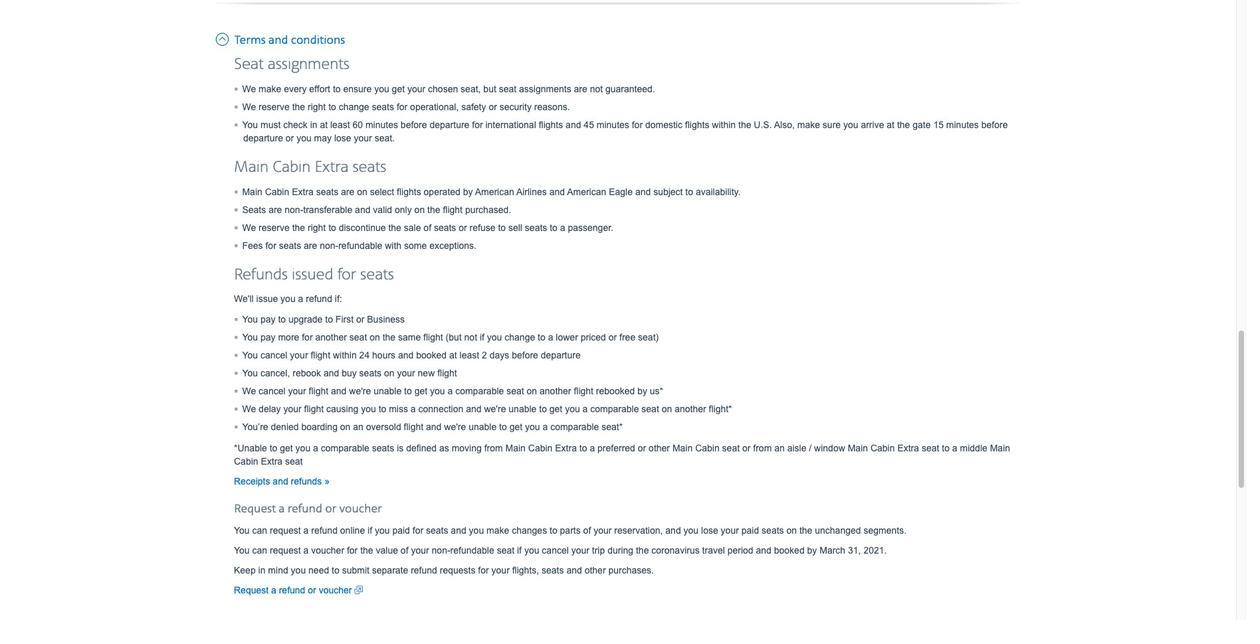 Task type: locate. For each thing, give the bounding box(es) containing it.
1 horizontal spatial other
[[649, 443, 670, 454]]

1 vertical spatial assignments
[[519, 84, 571, 94]]

issued
[[292, 266, 333, 285]]

unable down the we delay your flight causing you to miss a connection and we're unable to get you a comparable seat on another flight*
[[469, 422, 497, 433]]

of for seat
[[401, 546, 409, 556]]

we're down you cancel, rebook and buy seats on your new flight
[[349, 386, 371, 397]]

extra
[[315, 158, 349, 177], [292, 187, 314, 197], [555, 443, 577, 454], [898, 443, 919, 454], [261, 456, 283, 467]]

assignments down conditions
[[268, 55, 350, 74]]

2 horizontal spatial flights
[[685, 119, 710, 130]]

0 horizontal spatial not
[[464, 332, 477, 343]]

seat up receipts and refunds link
[[285, 456, 303, 467]]

not left guaranteed.
[[590, 84, 603, 94]]

pay
[[261, 314, 276, 325], [261, 332, 276, 343]]

1 horizontal spatial minutes
[[597, 119, 629, 130]]

1 vertical spatial make
[[797, 119, 820, 130]]

1 vertical spatial refundable
[[450, 546, 494, 556]]

keep in mind you need to submit separate refund requests for your flights, seats and other purchases.
[[234, 565, 654, 576]]

moving
[[452, 443, 482, 454]]

seats up exceptions.
[[434, 222, 456, 233]]

must
[[261, 119, 281, 130]]

0 horizontal spatial unable
[[374, 386, 402, 397]]

trip
[[592, 546, 605, 556]]

newpage image
[[355, 584, 363, 597]]

request down keep
[[234, 585, 269, 596]]

comparable left seat*
[[550, 422, 599, 433]]

1 horizontal spatial by
[[638, 386, 647, 397]]

mind
[[268, 565, 288, 576]]

1 request from the top
[[270, 526, 301, 536]]

by left us*
[[638, 386, 647, 397]]

0 horizontal spatial paid
[[392, 526, 410, 536]]

0 vertical spatial pay
[[261, 314, 276, 325]]

your inside you must check in at least 60 minutes before departure for international flights and 45 minutes for domestic flights within the u.s. also, make sure you arrive at the gate 15 minutes before departure or you may lose your seat.
[[354, 133, 372, 143]]

as
[[439, 443, 449, 454]]

you inside *unable to get you a comparable seats is defined as moving from main cabin extra to a preferred or other main cabin seat or from an aisle / window main cabin extra seat to a middle main cabin extra seat
[[296, 443, 311, 454]]

cabin down *unable
[[234, 456, 258, 467]]

0 vertical spatial by
[[463, 187, 473, 197]]

minutes right 15 on the top right of the page
[[946, 119, 979, 130]]

sale
[[404, 222, 421, 233]]

you can request a voucher for the value of your non-refundable seat if you cancel your trip during the coronavirus travel period and booked by march 31, 2021.
[[234, 546, 887, 556]]

1 vertical spatial cancel
[[259, 386, 286, 397]]

0 vertical spatial of
[[424, 222, 431, 233]]

we
[[242, 84, 256, 94], [242, 102, 256, 112], [242, 222, 256, 233], [242, 386, 256, 397], [242, 404, 256, 415]]

if:
[[335, 294, 342, 304]]

and down the you can request a voucher for the value of your non-refundable seat if you cancel your trip during the coronavirus travel period and booked by march 31, 2021.
[[567, 565, 582, 576]]

1 horizontal spatial if
[[480, 332, 485, 343]]

within
[[712, 119, 736, 130], [333, 350, 357, 361]]

refund
[[306, 294, 332, 304], [288, 502, 322, 517], [311, 526, 338, 536], [411, 565, 437, 576], [279, 585, 305, 596]]

flights,
[[512, 565, 539, 576]]

delay
[[259, 404, 281, 415]]

refund down refunds
[[288, 502, 322, 517]]

the up check on the left top of the page
[[292, 102, 305, 112]]

we're down connection
[[444, 422, 466, 433]]

conditions
[[291, 33, 345, 48]]

1 horizontal spatial another
[[540, 386, 571, 397]]

2 horizontal spatial minutes
[[946, 119, 979, 130]]

2 horizontal spatial unable
[[509, 404, 537, 415]]

1 vertical spatial least
[[460, 350, 479, 361]]

on left unchanged
[[787, 526, 797, 536]]

refundable down discontinue in the top left of the page
[[338, 240, 382, 251]]

voucher
[[339, 502, 382, 517], [311, 546, 344, 556], [319, 585, 352, 596]]

from
[[484, 443, 503, 454], [753, 443, 772, 454]]

paid
[[392, 526, 410, 536], [742, 526, 759, 536]]

0 vertical spatial cancel
[[261, 350, 287, 361]]

non- up refunds issued for seats
[[320, 240, 338, 251]]

reasons.
[[534, 102, 570, 112]]

1 can from the top
[[252, 526, 267, 536]]

u.s.
[[754, 119, 772, 130]]

denied
[[271, 422, 299, 433]]

0 horizontal spatial minutes
[[366, 119, 398, 130]]

other
[[649, 443, 670, 454], [585, 565, 606, 576]]

can for you can request a voucher for the value of your non-refundable seat if you cancel your trip during the coronavirus travel period and booked by march 31, 2021.
[[252, 546, 267, 556]]

we make every effort to ensure you get your chosen seat, but seat assignments are not guaranteed.
[[242, 84, 655, 94]]

another left flight*
[[675, 404, 706, 415]]

0 vertical spatial booked
[[416, 350, 447, 361]]

if up 2
[[480, 332, 485, 343]]

request
[[270, 526, 301, 536], [270, 546, 301, 556]]

right down transferable
[[308, 222, 326, 233]]

0 vertical spatial in
[[310, 119, 317, 130]]

0 vertical spatial reserve
[[259, 102, 290, 112]]

0 vertical spatial can
[[252, 526, 267, 536]]

before
[[401, 119, 427, 130], [982, 119, 1008, 130], [512, 350, 538, 361]]

other down trip
[[585, 565, 606, 576]]

0 vertical spatial request
[[270, 526, 301, 536]]

0 horizontal spatial departure
[[243, 133, 283, 143]]

lose right may
[[334, 133, 351, 143]]

operational,
[[410, 102, 459, 112]]

0 vertical spatial within
[[712, 119, 736, 130]]

0 vertical spatial refundable
[[338, 240, 382, 251]]

seat*
[[602, 422, 623, 433]]

need
[[308, 565, 329, 576]]

request a refund or voucher down mind
[[234, 585, 355, 596]]

you must check in at least 60 minutes before departure for international flights and 45 minutes for domestic flights within the u.s. also, make sure you arrive at the gate 15 minutes before departure or you may lose your seat.
[[242, 119, 1008, 143]]

seats inside *unable to get you a comparable seats is defined as moving from main cabin extra to a preferred or other main cabin seat or from an aisle / window main cabin extra seat to a middle main cabin extra seat
[[372, 443, 394, 454]]

2 vertical spatial make
[[487, 526, 509, 536]]

before down we reserve the right to change seats for operational, safety or security reasons.
[[401, 119, 427, 130]]

make left sure
[[797, 119, 820, 130]]

1 horizontal spatial departure
[[430, 119, 470, 130]]

you for you pay more for another seat on the same flight (but not if you change to a lower priced or free seat)
[[242, 332, 258, 343]]

lose
[[334, 133, 351, 143], [701, 526, 718, 536]]

get
[[392, 84, 405, 94], [415, 386, 428, 397], [550, 404, 563, 415], [510, 422, 523, 433], [280, 443, 293, 454]]

2 horizontal spatial non-
[[432, 546, 450, 556]]

can
[[252, 526, 267, 536], [252, 546, 267, 556]]

0 vertical spatial we're
[[349, 386, 371, 397]]

your left trip
[[571, 546, 590, 556]]

1 request a refund or voucher from the top
[[234, 502, 382, 517]]

for down online
[[347, 546, 358, 556]]

connection
[[418, 404, 463, 415]]

if
[[480, 332, 485, 343], [368, 526, 372, 536], [517, 546, 522, 556]]

cancel up 'cancel,'
[[261, 350, 287, 361]]

boarding
[[301, 422, 338, 433]]

within left 'u.s.'
[[712, 119, 736, 130]]

1 horizontal spatial of
[[424, 222, 431, 233]]

0 vertical spatial make
[[259, 84, 281, 94]]

paid up value
[[392, 526, 410, 536]]

request a refund or voucher link
[[234, 584, 363, 597]]

0 horizontal spatial change
[[339, 102, 369, 112]]

period
[[728, 546, 754, 556]]

are up the 45
[[574, 84, 587, 94]]

1 horizontal spatial not
[[590, 84, 603, 94]]

fees
[[242, 240, 263, 251]]

31,
[[848, 546, 861, 556]]

2 vertical spatial non-
[[432, 546, 450, 556]]

safety
[[461, 102, 486, 112]]

miss
[[389, 404, 408, 415]]

on
[[357, 187, 367, 197], [415, 205, 425, 215], [370, 332, 380, 343], [384, 368, 395, 379], [527, 386, 537, 397], [662, 404, 672, 415], [340, 422, 351, 433], [787, 526, 797, 536]]

0 horizontal spatial american
[[475, 187, 514, 197]]

2 reserve from the top
[[259, 222, 290, 233]]

seats up select
[[353, 158, 386, 177]]

valid
[[373, 205, 392, 215]]

we reserve the right to change seats for operational, safety or security reasons.
[[242, 102, 570, 112]]

1 vertical spatial right
[[308, 222, 326, 233]]

1 vertical spatial an
[[774, 443, 785, 454]]

lose up travel
[[701, 526, 718, 536]]

0 vertical spatial change
[[339, 102, 369, 112]]

2 request from the top
[[270, 546, 301, 556]]

a
[[560, 222, 565, 233], [298, 294, 303, 304], [548, 332, 553, 343], [448, 386, 453, 397], [411, 404, 416, 415], [583, 404, 588, 415], [543, 422, 548, 433], [313, 443, 318, 454], [590, 443, 595, 454], [952, 443, 958, 454], [279, 502, 285, 517], [303, 526, 309, 536], [303, 546, 309, 556], [271, 585, 276, 596]]

the left sale
[[388, 222, 401, 233]]

1 pay from the top
[[261, 314, 276, 325]]

of
[[424, 222, 431, 233], [583, 526, 591, 536], [401, 546, 409, 556]]

2 pay from the top
[[261, 332, 276, 343]]

2 horizontal spatial of
[[583, 526, 591, 536]]

your down 60
[[354, 133, 372, 143]]

upgrade
[[288, 314, 323, 325]]

2 request a refund or voucher from the top
[[234, 585, 355, 596]]

60
[[353, 119, 363, 130]]

0 vertical spatial another
[[315, 332, 347, 343]]

2 vertical spatial voucher
[[319, 585, 352, 596]]

2 horizontal spatial another
[[675, 404, 706, 415]]

seats down with
[[360, 266, 394, 285]]

other inside *unable to get you a comparable seats is defined as moving from main cabin extra to a preferred or other main cabin seat or from an aisle / window main cabin extra seat to a middle main cabin extra seat
[[649, 443, 670, 454]]

changes
[[512, 526, 547, 536]]

of right value
[[401, 546, 409, 556]]

for left the operational,
[[397, 102, 408, 112]]

0 vertical spatial other
[[649, 443, 670, 454]]

0 horizontal spatial in
[[258, 565, 266, 576]]

1 horizontal spatial american
[[567, 187, 606, 197]]

receipts
[[234, 476, 270, 487]]

2 from from the left
[[753, 443, 772, 454]]

seats up transferable
[[316, 187, 338, 197]]

0 horizontal spatial flights
[[397, 187, 421, 197]]

2 right from the top
[[308, 222, 326, 233]]

0 horizontal spatial an
[[353, 422, 364, 433]]

2 can from the top
[[252, 546, 267, 556]]

1 request from the top
[[234, 502, 276, 517]]

least left 2
[[460, 350, 479, 361]]

and inside you must check in at least 60 minutes before departure for international flights and 45 minutes for domestic flights within the u.s. also, make sure you arrive at the gate 15 minutes before departure or you may lose your seat.
[[566, 119, 581, 130]]

1 vertical spatial other
[[585, 565, 606, 576]]

2 horizontal spatial if
[[517, 546, 522, 556]]

at down (but
[[449, 350, 457, 361]]

make left changes
[[487, 526, 509, 536]]

make left every
[[259, 84, 281, 94]]

1 vertical spatial request
[[270, 546, 301, 556]]

request for refund
[[270, 526, 301, 536]]

you for you cancel your flight within 24 hours and booked at least 2 days before departure
[[242, 350, 258, 361]]

2 vertical spatial we're
[[444, 422, 466, 433]]

0 horizontal spatial of
[[401, 546, 409, 556]]

0 horizontal spatial assignments
[[268, 55, 350, 74]]

0 vertical spatial assignments
[[268, 55, 350, 74]]

your up 'period'
[[721, 526, 739, 536]]

seat up flights,
[[497, 546, 515, 556]]

1 vertical spatial reserve
[[259, 222, 290, 233]]

1 horizontal spatial we're
[[444, 422, 466, 433]]

1 horizontal spatial make
[[487, 526, 509, 536]]

or down the need
[[308, 585, 316, 596]]

on down causing
[[340, 422, 351, 433]]

0 horizontal spatial refundable
[[338, 240, 382, 251]]

only
[[395, 205, 412, 215]]

sell
[[508, 222, 522, 233]]

1 horizontal spatial booked
[[774, 546, 805, 556]]

ensure
[[343, 84, 372, 94]]

1 right from the top
[[308, 102, 326, 112]]

1 vertical spatial we're
[[484, 404, 506, 415]]

we're down we cancel your flight and we're unable to get you a comparable seat on another flight rebooked by us*
[[484, 404, 506, 415]]

oversold
[[366, 422, 401, 433]]

seats down 24
[[359, 368, 382, 379]]

1 horizontal spatial flights
[[539, 119, 563, 130]]

2 vertical spatial departure
[[541, 350, 581, 361]]

at
[[320, 119, 328, 130], [887, 119, 895, 130], [449, 350, 457, 361]]

you
[[374, 84, 389, 94], [843, 119, 858, 130], [297, 133, 312, 143], [281, 294, 296, 304], [487, 332, 502, 343], [430, 386, 445, 397], [361, 404, 376, 415], [565, 404, 580, 415], [525, 422, 540, 433], [296, 443, 311, 454], [375, 526, 390, 536], [469, 526, 484, 536], [684, 526, 699, 536], [524, 546, 539, 556], [291, 565, 306, 576]]

3 we from the top
[[242, 222, 256, 233]]

request a refund or voucher down refunds
[[234, 502, 382, 517]]

1 vertical spatial within
[[333, 350, 357, 361]]

1 vertical spatial booked
[[774, 546, 805, 556]]

4 we from the top
[[242, 386, 256, 397]]

in left mind
[[258, 565, 266, 576]]

cabin
[[272, 158, 311, 177], [265, 187, 289, 197], [528, 443, 553, 454], [695, 443, 720, 454], [871, 443, 895, 454], [234, 456, 258, 467]]

1 horizontal spatial at
[[449, 350, 457, 361]]

2 we from the top
[[242, 102, 256, 112]]

from right moving
[[484, 443, 503, 454]]

requests
[[440, 565, 476, 576]]

0 horizontal spatial within
[[333, 350, 357, 361]]

least inside you must check in at least 60 minutes before departure for international flights and 45 minutes for domestic flights within the u.s. also, make sure you arrive at the gate 15 minutes before departure or you may lose your seat.
[[330, 119, 350, 130]]

paid up 'period'
[[742, 526, 759, 536]]

1 minutes from the left
[[366, 119, 398, 130]]

also,
[[774, 119, 795, 130]]

1 horizontal spatial from
[[753, 443, 772, 454]]

1 american from the left
[[475, 187, 514, 197]]

departure down the operational,
[[430, 119, 470, 130]]

with
[[385, 240, 402, 251]]

make inside you must check in at least 60 minutes before departure for international flights and 45 minutes for domestic flights within the u.s. also, make sure you arrive at the gate 15 minutes before departure or you may lose your seat.
[[797, 119, 820, 130]]

window
[[814, 443, 845, 454]]

flights right domestic
[[685, 119, 710, 130]]

or right first
[[356, 314, 365, 325]]

american left eagle
[[567, 187, 606, 197]]

0 vertical spatial departure
[[430, 119, 470, 130]]

non- up keep in mind you need to submit separate refund requests for your flights, seats and other purchases.
[[432, 546, 450, 556]]

1 reserve from the top
[[259, 102, 290, 112]]

5 we from the top
[[242, 404, 256, 415]]

and up discontinue in the top left of the page
[[355, 205, 371, 215]]

subject
[[653, 187, 683, 197]]

voucher up the need
[[311, 546, 344, 556]]

seats down the you can request a voucher for the value of your non-refundable seat if you cancel your trip during the coronavirus travel period and booked by march 31, 2021.
[[542, 565, 564, 576]]

for left domestic
[[632, 119, 643, 130]]

0 vertical spatial an
[[353, 422, 364, 433]]

an
[[353, 422, 364, 433], [774, 443, 785, 454]]

operated
[[424, 187, 461, 197]]

issue
[[256, 294, 278, 304]]

request for voucher
[[270, 546, 301, 556]]

other right preferred
[[649, 443, 670, 454]]

or down check on the left top of the page
[[286, 133, 294, 143]]

0 horizontal spatial if
[[368, 526, 372, 536]]

cancel
[[261, 350, 287, 361], [259, 386, 286, 397], [542, 546, 569, 556]]

request a refund or voucher inside request a refund or voucher link
[[234, 585, 355, 596]]

domestic
[[645, 119, 683, 130]]

the left gate
[[897, 119, 910, 130]]

voucher left newpage icon
[[319, 585, 352, 596]]

0 vertical spatial request
[[234, 502, 276, 517]]

the
[[292, 102, 305, 112], [738, 119, 751, 130], [897, 119, 910, 130], [427, 205, 440, 215], [292, 222, 305, 233], [388, 222, 401, 233], [383, 332, 396, 343], [800, 526, 813, 536], [360, 546, 373, 556], [636, 546, 649, 556]]

before right days
[[512, 350, 538, 361]]

1 we from the top
[[242, 84, 256, 94]]

2 vertical spatial another
[[675, 404, 706, 415]]

receipts and refunds link
[[234, 476, 330, 487]]

you inside you must check in at least 60 minutes before departure for international flights and 45 minutes for domestic flights within the u.s. also, make sure you arrive at the gate 15 minutes before departure or you may lose your seat.
[[242, 119, 258, 130]]

refund left online
[[311, 526, 338, 536]]

by right operated
[[463, 187, 473, 197]]

within inside you must check in at least 60 minutes before departure for international flights and 45 minutes for domestic flights within the u.s. also, make sure you arrive at the gate 15 minutes before departure or you may lose your seat.
[[712, 119, 736, 130]]

lose inside you must check in at least 60 minutes before departure for international flights and 45 minutes for domestic flights within the u.s. also, make sure you arrive at the gate 15 minutes before departure or you may lose your seat.
[[334, 133, 351, 143]]

for down safety
[[472, 119, 483, 130]]

comparable down the rebooked at the bottom of page
[[590, 404, 639, 415]]

purchases.
[[608, 565, 654, 576]]

we reserve the right to discontinue the sale of seats or refuse to sell seats to a passenger.
[[242, 222, 613, 233]]

pay left more at bottom
[[261, 332, 276, 343]]

at up may
[[320, 119, 328, 130]]

seats left the is
[[372, 443, 394, 454]]

get inside *unable to get you a comparable seats is defined as moving from main cabin extra to a preferred or other main cabin seat or from an aisle / window main cabin extra seat to a middle main cabin extra seat
[[280, 443, 293, 454]]

you're denied boarding on an oversold flight and we're unable to get you a comparable seat*
[[242, 422, 623, 433]]

seat assignments
[[234, 55, 350, 74]]

1 vertical spatial request a refund or voucher
[[234, 585, 355, 596]]

1 horizontal spatial paid
[[742, 526, 759, 536]]

2 horizontal spatial make
[[797, 119, 820, 130]]

0 vertical spatial if
[[480, 332, 485, 343]]

select
[[370, 187, 394, 197]]

0 horizontal spatial booked
[[416, 350, 447, 361]]

the left value
[[360, 546, 373, 556]]



Task type: vqa. For each thing, say whether or not it's contained in the screenshot.
First
yes



Task type: describe. For each thing, give the bounding box(es) containing it.
0 vertical spatial not
[[590, 84, 603, 94]]

seat right but
[[499, 84, 517, 94]]

seat up 24
[[350, 332, 367, 343]]

extra left preferred
[[555, 443, 577, 454]]

2 request from the top
[[234, 585, 269, 596]]

reserve for we reserve the right to discontinue the sale of seats or refuse to sell seats to a passenger.
[[259, 222, 290, 233]]

and up coronavirus
[[666, 526, 681, 536]]

receipts and refunds
[[234, 476, 325, 487]]

flight up rebook
[[311, 350, 330, 361]]

reserve for we reserve the right to change seats for operational, safety or security reasons.
[[259, 102, 290, 112]]

cancel for we
[[259, 386, 286, 397]]

flight*
[[709, 404, 732, 415]]

buy
[[342, 368, 357, 379]]

refund left if:
[[306, 294, 332, 304]]

you pay more for another seat on the same flight (but not if you change to a lower priced or free seat)
[[242, 332, 659, 343]]

1 paid from the left
[[392, 526, 410, 536]]

arrive
[[861, 119, 884, 130]]

for right fees
[[266, 240, 276, 251]]

availability.
[[696, 187, 741, 197]]

2 horizontal spatial we're
[[484, 404, 506, 415]]

2 vertical spatial unable
[[469, 422, 497, 433]]

45
[[584, 119, 594, 130]]

on down us*
[[662, 404, 672, 415]]

2 paid from the left
[[742, 526, 759, 536]]

1 vertical spatial another
[[540, 386, 571, 397]]

you cancel your flight within 24 hours and booked at least 2 days before departure
[[242, 350, 581, 361]]

seat left middle
[[922, 443, 940, 454]]

1 vertical spatial if
[[368, 526, 372, 536]]

seats up issued
[[279, 240, 301, 251]]

your down you cancel your flight within 24 hours and booked at least 2 days before departure
[[397, 368, 415, 379]]

2 vertical spatial if
[[517, 546, 522, 556]]

are up transferable
[[341, 187, 354, 197]]

1 vertical spatial voucher
[[311, 546, 344, 556]]

terms and conditions link
[[215, 29, 345, 48]]

may
[[314, 133, 332, 143]]

the down transferable
[[292, 222, 305, 233]]

terms and conditions
[[235, 33, 345, 48]]

guaranteed.
[[606, 84, 655, 94]]

we'll issue you a refund if:
[[234, 294, 342, 304]]

1 vertical spatial not
[[464, 332, 477, 343]]

a inside request a refund or voucher link
[[271, 585, 276, 596]]

for right requests
[[478, 565, 489, 576]]

an inside *unable to get you a comparable seats is defined as moving from main cabin extra to a preferred or other main cabin seat or from an aisle / window main cabin extra seat to a middle main cabin extra seat
[[774, 443, 785, 454]]

0 horizontal spatial we're
[[349, 386, 371, 397]]

or down receipts and refunds link
[[325, 502, 337, 517]]

the left unchanged
[[800, 526, 813, 536]]

we for we cancel your flight and we're unable to get you a comparable seat on another flight rebooked by us*
[[242, 386, 256, 397]]

and up requests
[[451, 526, 466, 536]]

2 minutes from the left
[[597, 119, 629, 130]]

1 horizontal spatial assignments
[[519, 84, 571, 94]]

pay for to
[[261, 314, 276, 325]]

and down same
[[398, 350, 414, 361]]

flight left (but
[[423, 332, 443, 343]]

large image
[[215, 29, 232, 47]]

2021.
[[864, 546, 887, 556]]

extra up receipts and refunds
[[261, 456, 283, 467]]

can for you can request a refund online if you paid for seats and you make changes to parts of your reservation, and you lose your paid seats on the unchanged segments.
[[252, 526, 267, 536]]

passenger.
[[568, 222, 613, 233]]

and up causing
[[331, 386, 347, 397]]

2 vertical spatial by
[[807, 546, 817, 556]]

we cancel your flight and we're unable to get you a comparable seat on another flight rebooked by us*
[[242, 386, 663, 397]]

you're
[[242, 422, 268, 433]]

you for you can request a refund online if you paid for seats and you make changes to parts of your reservation, and you lose your paid seats on the unchanged segments.
[[234, 526, 250, 536]]

transferable
[[303, 205, 352, 215]]

1 vertical spatial change
[[505, 332, 535, 343]]

but
[[483, 84, 496, 94]]

flight down rebook
[[309, 386, 328, 397]]

refuse
[[470, 222, 496, 233]]

new
[[418, 368, 435, 379]]

on up the we delay your flight causing you to miss a connection and we're unable to get you a comparable seat on another flight*
[[527, 386, 537, 397]]

2 american from the left
[[567, 187, 606, 197]]

0 horizontal spatial before
[[401, 119, 427, 130]]

and up seat assignments
[[268, 33, 288, 48]]

the down business
[[383, 332, 396, 343]]

(but
[[446, 332, 462, 343]]

seats
[[242, 205, 266, 215]]

cancel for you
[[261, 350, 287, 361]]

for up keep in mind you need to submit separate refund requests for your flights, seats and other purchases.
[[413, 526, 424, 536]]

flight down operated
[[443, 205, 463, 215]]

seats are non-transferable and valid only on the flight purchased.
[[242, 205, 511, 215]]

or left aisle
[[742, 443, 751, 454]]

march
[[820, 546, 846, 556]]

cabin right window
[[871, 443, 895, 454]]

your up keep in mind you need to submit separate refund requests for your flights, seats and other purchases.
[[411, 546, 429, 556]]

seat up the we delay your flight causing you to miss a connection and we're unable to get you a comparable seat on another flight*
[[507, 386, 524, 397]]

business
[[367, 314, 405, 325]]

0 horizontal spatial other
[[585, 565, 606, 576]]

on right only
[[415, 205, 425, 215]]

or inside you must check in at least 60 minutes before departure for international flights and 45 minutes for domestic flights within the u.s. also, make sure you arrive at the gate 15 minutes before departure or you may lose your seat.
[[286, 133, 294, 143]]

voucher inside request a refund or voucher link
[[319, 585, 352, 596]]

the down reservation,
[[636, 546, 649, 556]]

flight left the rebooked at the bottom of page
[[574, 386, 594, 397]]

seats up keep in mind you need to submit separate refund requests for your flights, seats and other purchases.
[[426, 526, 448, 536]]

your up denied
[[283, 404, 302, 415]]

seat down us*
[[642, 404, 659, 415]]

cabin up seats
[[265, 187, 289, 197]]

0 vertical spatial voucher
[[339, 502, 382, 517]]

we delay your flight causing you to miss a connection and we're unable to get you a comparable seat on another flight*
[[242, 404, 732, 415]]

seat down flight*
[[722, 443, 740, 454]]

coronavirus
[[652, 546, 700, 556]]

terms
[[235, 33, 266, 48]]

online
[[340, 526, 365, 536]]

on down hours
[[384, 368, 395, 379]]

seats right the sell
[[525, 222, 547, 233]]

on left select
[[357, 187, 367, 197]]

or left refuse
[[459, 222, 467, 233]]

unchanged
[[815, 526, 861, 536]]

refund down mind
[[279, 585, 305, 596]]

and right 'period'
[[756, 546, 772, 556]]

sure
[[823, 119, 841, 130]]

us*
[[650, 386, 663, 397]]

on up hours
[[370, 332, 380, 343]]

separate
[[372, 565, 408, 576]]

refunds issued for seats
[[234, 266, 394, 285]]

your up we reserve the right to change seats for operational, safety or security reasons.
[[407, 84, 426, 94]]

1 horizontal spatial non-
[[320, 240, 338, 251]]

free
[[620, 332, 636, 343]]

and down connection
[[426, 422, 442, 433]]

main cabin extra seats
[[234, 158, 386, 177]]

1 vertical spatial departure
[[243, 133, 283, 143]]

right for change
[[308, 102, 326, 112]]

1 horizontal spatial refundable
[[450, 546, 494, 556]]

rebooked
[[596, 386, 635, 397]]

1 horizontal spatial least
[[460, 350, 479, 361]]

you for you can request a voucher for the value of your non-refundable seat if you cancel your trip during the coronavirus travel period and booked by march 31, 2021.
[[234, 546, 250, 556]]

we for we reserve the right to change seats for operational, safety or security reasons.
[[242, 102, 256, 112]]

for down upgrade
[[302, 332, 313, 343]]

and left refunds
[[273, 476, 288, 487]]

of for to
[[424, 222, 431, 233]]

seat
[[234, 55, 264, 74]]

seats up seat.
[[372, 102, 394, 112]]

every
[[284, 84, 307, 94]]

and right eagle
[[635, 187, 651, 197]]

2 horizontal spatial at
[[887, 119, 895, 130]]

we for we delay your flight causing you to miss a connection and we're unable to get you a comparable seat on another flight*
[[242, 404, 256, 415]]

reservation,
[[614, 526, 663, 536]]

1 from from the left
[[484, 443, 503, 454]]

flight up boarding
[[304, 404, 324, 415]]

in inside you must check in at least 60 minutes before departure for international flights and 45 minutes for domestic flights within the u.s. also, make sure you arrive at the gate 15 minutes before departure or you may lose your seat.
[[310, 119, 317, 130]]

middle
[[960, 443, 988, 454]]

2 vertical spatial cancel
[[542, 546, 569, 556]]

are right seats
[[269, 205, 282, 215]]

you for you pay to upgrade to first or business
[[242, 314, 258, 325]]

flight up defined
[[404, 422, 424, 433]]

comparable up the we delay your flight causing you to miss a connection and we're unable to get you a comparable seat on another flight*
[[455, 386, 504, 397]]

pay for more
[[261, 332, 276, 343]]

1 vertical spatial in
[[258, 565, 266, 576]]

you pay to upgrade to first or business
[[242, 314, 405, 325]]

causing
[[326, 404, 358, 415]]

purchased.
[[465, 205, 511, 215]]

cabin down the we delay your flight causing you to miss a connection and we're unable to get you a comparable seat on another flight*
[[528, 443, 553, 454]]

cabin down flight*
[[695, 443, 720, 454]]

extra down main cabin extra seats
[[292, 187, 314, 197]]

you for you must check in at least 60 minutes before departure for international flights and 45 minutes for domestic flights within the u.s. also, make sure you arrive at the gate 15 minutes before departure or you may lose your seat.
[[242, 119, 258, 130]]

check
[[283, 119, 308, 130]]

discontinue
[[339, 222, 386, 233]]

value
[[376, 546, 398, 556]]

and right airlines
[[549, 187, 565, 197]]

right for discontinue
[[308, 222, 326, 233]]

seat,
[[461, 84, 481, 94]]

same
[[398, 332, 421, 343]]

0 horizontal spatial at
[[320, 119, 328, 130]]

or left free
[[609, 332, 617, 343]]

0 horizontal spatial by
[[463, 187, 473, 197]]

0 horizontal spatial make
[[259, 84, 281, 94]]

2 horizontal spatial before
[[982, 119, 1008, 130]]

we for we reserve the right to discontinue the sale of seats or refuse to sell seats to a passenger.
[[242, 222, 256, 233]]

your up rebook
[[290, 350, 308, 361]]

/
[[809, 443, 812, 454]]

hours
[[372, 350, 396, 361]]

keep
[[234, 565, 256, 576]]

15
[[933, 119, 944, 130]]

0 vertical spatial unable
[[374, 386, 402, 397]]

for up if:
[[337, 266, 356, 285]]

2 horizontal spatial departure
[[541, 350, 581, 361]]

your left flights,
[[492, 565, 510, 576]]

are up issued
[[304, 240, 317, 251]]

refunds
[[234, 266, 288, 285]]

fees for seats are non-refundable with some exceptions.
[[242, 240, 477, 251]]

effort
[[309, 84, 330, 94]]

1 vertical spatial lose
[[701, 526, 718, 536]]

flight up we cancel your flight and we're unable to get you a comparable seat on another flight rebooked by us*
[[437, 368, 457, 379]]

gate
[[913, 119, 931, 130]]

security
[[500, 102, 532, 112]]

comparable inside *unable to get you a comparable seats is defined as moving from main cabin extra to a preferred or other main cabin seat or from an aisle / window main cabin extra seat to a middle main cabin extra seat
[[321, 443, 370, 454]]

during
[[608, 546, 634, 556]]

first
[[336, 314, 354, 325]]

international
[[486, 119, 536, 130]]

1 vertical spatial by
[[638, 386, 647, 397]]

we for we make every effort to ensure you get your chosen seat, but seat assignments are not guaranteed.
[[242, 84, 256, 94]]

or right preferred
[[638, 443, 646, 454]]

lower
[[556, 332, 578, 343]]

travel
[[702, 546, 725, 556]]

airlines
[[516, 187, 547, 197]]

and down we cancel your flight and we're unable to get you a comparable seat on another flight rebooked by us*
[[466, 404, 482, 415]]

1 vertical spatial of
[[583, 526, 591, 536]]

1 vertical spatial unable
[[509, 404, 537, 415]]

cancel,
[[261, 368, 290, 379]]

1 horizontal spatial before
[[512, 350, 538, 361]]

3 minutes from the left
[[946, 119, 979, 130]]

0 vertical spatial non-
[[285, 205, 303, 215]]

exceptions.
[[429, 240, 477, 251]]

seats left unchanged
[[762, 526, 784, 536]]

segments.
[[864, 526, 907, 536]]

refund left requests
[[411, 565, 437, 576]]

your up trip
[[594, 526, 612, 536]]

submit
[[342, 565, 370, 576]]

*unable
[[234, 443, 267, 454]]

the left 'u.s.'
[[738, 119, 751, 130]]

main cabin extra seats are on select flights operated by american airlines and american eagle and subject to availability.
[[242, 187, 741, 197]]

you for you cancel, rebook and buy seats on your new flight
[[242, 368, 258, 379]]

or down but
[[489, 102, 497, 112]]

*unable to get you a comparable seats is defined as moving from main cabin extra to a preferred or other main cabin seat or from an aisle / window main cabin extra seat to a middle main cabin extra seat
[[234, 443, 1010, 467]]

extra left middle
[[898, 443, 919, 454]]



